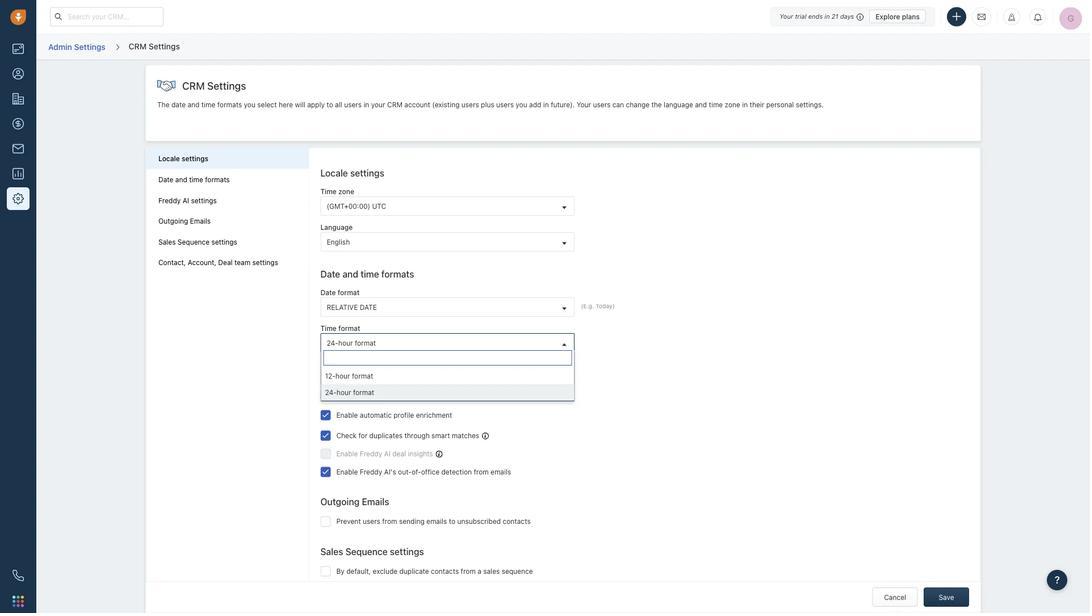 Task type: locate. For each thing, give the bounding box(es) containing it.
account
[[405, 101, 431, 109]]

your left trial
[[780, 13, 794, 20]]

users left can
[[593, 101, 611, 109]]

format down "time format"
[[355, 339, 376, 347]]

Search your CRM... text field
[[50, 7, 164, 26]]

1 vertical spatial time
[[321, 325, 337, 332]]

freddy ai settings up intelligent on the bottom
[[321, 370, 397, 381]]

outgoing
[[159, 217, 188, 225], [321, 497, 360, 508]]

ends
[[809, 13, 823, 20]]

1 vertical spatial hour
[[336, 372, 350, 380]]

their
[[750, 101, 765, 109]]

0 vertical spatial crm
[[129, 41, 147, 51]]

0 vertical spatial to
[[327, 101, 333, 109]]

None text field
[[323, 350, 572, 366]]

0 horizontal spatial sales sequence settings
[[159, 238, 237, 246]]

in
[[825, 13, 830, 20], [364, 101, 369, 109], [544, 101, 549, 109], [743, 101, 748, 109]]

the
[[157, 101, 170, 109]]

matches
[[452, 432, 480, 440]]

0 vertical spatial zone
[[725, 101, 741, 109]]

0 horizontal spatial crm
[[129, 41, 147, 51]]

hour inside option
[[337, 389, 351, 397]]

ai left deal
[[384, 450, 391, 458]]

ai right 12- in the bottom left of the page
[[353, 370, 361, 381]]

freddy ai settings
[[159, 196, 217, 204], [321, 370, 397, 381]]

0 vertical spatial date and time formats
[[159, 176, 230, 184]]

locale up the time zone
[[321, 168, 348, 178]]

english
[[327, 238, 350, 246]]

crm settings down search your crm... text field
[[129, 41, 180, 51]]

hour up 'enable intelligent scoring'
[[336, 372, 350, 380]]

1 horizontal spatial zone
[[725, 101, 741, 109]]

you left select on the left top of page
[[244, 101, 256, 109]]

1 vertical spatial date and time formats
[[321, 269, 414, 280]]

sales sequence settings
[[159, 238, 237, 246], [321, 547, 424, 557]]

0 vertical spatial sales sequence settings
[[159, 238, 237, 246]]

0 horizontal spatial freddy ai settings
[[159, 196, 217, 204]]

locale settings link
[[159, 155, 297, 163]]

from left a
[[461, 568, 476, 576]]

crm up date
[[182, 80, 205, 92]]

1 enable from the top
[[337, 391, 358, 399]]

what's new image
[[1008, 13, 1016, 21]]

1 vertical spatial crm
[[182, 80, 205, 92]]

days
[[841, 13, 855, 20]]

settings
[[149, 41, 180, 51], [74, 42, 105, 51], [207, 80, 246, 92]]

your right future).
[[577, 101, 592, 109]]

format down relative date
[[339, 325, 361, 332]]

crm down search your crm... text field
[[129, 41, 147, 51]]

zone up (gmt+00:00)
[[339, 188, 354, 196]]

to left all
[[327, 101, 333, 109]]

2 enable from the top
[[337, 411, 358, 419]]

cancel button
[[873, 588, 918, 607]]

date
[[360, 303, 377, 311]]

2 vertical spatial ai
[[384, 450, 391, 458]]

0 horizontal spatial your
[[577, 101, 592, 109]]

24-hour format down "time format"
[[327, 339, 376, 347]]

1 horizontal spatial crm settings
[[182, 80, 246, 92]]

outgoing up prevent
[[321, 497, 360, 508]]

sales up by
[[321, 547, 343, 557]]

deal
[[393, 450, 406, 458]]

the
[[652, 101, 662, 109]]

and
[[188, 101, 200, 109], [696, 101, 707, 109], [175, 176, 187, 184], [343, 269, 359, 280]]

date format
[[321, 289, 360, 297]]

12-hour format option
[[321, 368, 575, 385]]

0 horizontal spatial crm settings
[[129, 41, 180, 51]]

change
[[626, 101, 650, 109]]

time up (gmt+00:00)
[[321, 188, 337, 196]]

1 vertical spatial sales sequence settings
[[321, 547, 424, 557]]

2 you from the left
[[516, 101, 528, 109]]

1 horizontal spatial locale settings
[[321, 168, 385, 178]]

1 horizontal spatial outgoing
[[321, 497, 360, 508]]

outgoing emails up prevent
[[321, 497, 389, 508]]

phone element
[[7, 565, 30, 587]]

for
[[359, 432, 368, 440]]

explore plans link
[[870, 10, 927, 23]]

1 vertical spatial outgoing
[[321, 497, 360, 508]]

users right all
[[344, 101, 362, 109]]

all
[[335, 101, 342, 109]]

1 horizontal spatial sales
[[321, 547, 343, 557]]

locale settings up the time zone
[[321, 168, 385, 178]]

emails down freddy ai settings link
[[190, 217, 211, 225]]

0 horizontal spatial locale settings
[[159, 155, 208, 163]]

0 vertical spatial from
[[474, 468, 489, 476]]

1 horizontal spatial freddy ai settings
[[321, 370, 397, 381]]

0 horizontal spatial sales
[[159, 238, 176, 246]]

1 horizontal spatial emails
[[491, 468, 511, 476]]

today
[[596, 303, 613, 310]]

smart
[[432, 432, 450, 440]]

list box
[[321, 368, 575, 401]]

1 horizontal spatial outgoing emails
[[321, 497, 389, 508]]

0 vertical spatial outgoing
[[159, 217, 188, 225]]

prevent users from sending emails to unsubscribed contacts
[[337, 518, 531, 526]]

24-hour format
[[327, 339, 376, 347], [325, 389, 375, 397]]

crm right your
[[387, 101, 403, 109]]

emails
[[491, 468, 511, 476], [427, 518, 447, 526]]

date and time formats link
[[159, 175, 297, 184]]

24-hour format down 12-hour format
[[325, 389, 375, 397]]

0 horizontal spatial you
[[244, 101, 256, 109]]

zone left their
[[725, 101, 741, 109]]

users left plus
[[462, 101, 479, 109]]

prevent
[[337, 518, 361, 526]]

24- down "time format"
[[327, 339, 339, 347]]

enable freddy ai's out-of-office detection from emails
[[337, 468, 511, 476]]

list box containing 12-hour format
[[321, 368, 575, 401]]

24- down 12- in the bottom left of the page
[[325, 389, 337, 397]]

date
[[159, 176, 174, 184], [321, 269, 340, 280], [321, 289, 336, 297]]

format up relative date
[[338, 289, 360, 297]]

0 vertical spatial your
[[780, 13, 794, 20]]

contacts
[[503, 518, 531, 526], [431, 568, 459, 576]]

1 horizontal spatial contacts
[[503, 518, 531, 526]]

time down locale settings link
[[189, 176, 203, 184]]

1 vertical spatial ai
[[353, 370, 361, 381]]

0 horizontal spatial emails
[[190, 217, 211, 225]]

settings.
[[796, 101, 824, 109]]

0 horizontal spatial outgoing emails
[[159, 217, 211, 225]]

profile
[[394, 411, 414, 419]]

1 vertical spatial 24-
[[325, 389, 337, 397]]

users right prevent
[[363, 518, 381, 526]]

format up intelligent on the bottom
[[352, 372, 373, 380]]

3 enable from the top
[[337, 450, 358, 458]]

1 horizontal spatial locale
[[321, 168, 348, 178]]

format
[[338, 289, 360, 297], [339, 325, 361, 332], [355, 339, 376, 347], [352, 372, 373, 380], [353, 389, 375, 397]]

locale settings up date and time formats link
[[159, 155, 208, 163]]

contacts right unsubscribed
[[503, 518, 531, 526]]

0 vertical spatial 24-hour format
[[327, 339, 376, 347]]

2 horizontal spatial crm
[[387, 101, 403, 109]]

date and time formats down locale settings link
[[159, 176, 230, 184]]

sales up contact,
[[159, 238, 176, 246]]

0 vertical spatial time
[[321, 188, 337, 196]]

sequence
[[178, 238, 210, 246], [346, 547, 388, 557]]

24-hour format inside option
[[325, 389, 375, 397]]

sales
[[484, 568, 500, 576]]

)
[[613, 303, 615, 310]]

(gmt+00:00) utc
[[327, 202, 386, 210]]

outgoing up contact,
[[159, 217, 188, 225]]

send email image
[[978, 12, 986, 21]]

format inside option
[[353, 389, 375, 397]]

from left sending
[[382, 518, 397, 526]]

sales sequence settings inside sales sequence settings link
[[159, 238, 237, 246]]

2 vertical spatial hour
[[337, 389, 351, 397]]

hour inside option
[[336, 372, 350, 380]]

contact, account, deal team settings
[[159, 259, 278, 267]]

12-
[[325, 372, 336, 380]]

hour down 12-hour format
[[337, 389, 351, 397]]

enable for enable automatic profile enrichment
[[337, 411, 358, 419]]

emails
[[190, 217, 211, 225], [362, 497, 389, 508]]

1 horizontal spatial you
[[516, 101, 528, 109]]

24-
[[327, 339, 339, 347], [325, 389, 337, 397]]

to left unsubscribed
[[449, 518, 456, 526]]

0 horizontal spatial date and time formats
[[159, 176, 230, 184]]

hour for 24-hour format link
[[339, 339, 353, 347]]

format down 12-hour format
[[353, 389, 375, 397]]

1 horizontal spatial ai
[[353, 370, 361, 381]]

contacts right duplicate
[[431, 568, 459, 576]]

hour down "time format"
[[339, 339, 353, 347]]

the date and time formats you select here will apply to all users in your crm account (existing users plus users you add in future). your users can change the language and time zone in their personal settings.
[[157, 101, 824, 109]]

0 vertical spatial freddy ai settings
[[159, 196, 217, 204]]

hour
[[339, 339, 353, 347], [336, 372, 350, 380], [337, 389, 351, 397]]

sequence up default,
[[346, 547, 388, 557]]

0 vertical spatial locale settings
[[159, 155, 208, 163]]

check
[[337, 432, 357, 440]]

emails right sending
[[427, 518, 447, 526]]

0 vertical spatial emails
[[491, 468, 511, 476]]

1 vertical spatial sales
[[321, 547, 343, 557]]

0 vertical spatial crm settings
[[129, 41, 180, 51]]

settings up (gmt+00:00) utc
[[350, 168, 385, 178]]

0 vertical spatial hour
[[339, 339, 353, 347]]

freddy
[[159, 196, 181, 204], [321, 370, 350, 381], [360, 450, 382, 458], [360, 468, 382, 476]]

2 time from the top
[[321, 325, 337, 332]]

1 vertical spatial your
[[577, 101, 592, 109]]

outgoing emails
[[159, 217, 211, 225], [321, 497, 389, 508]]

you
[[244, 101, 256, 109], [516, 101, 528, 109]]

1 time from the top
[[321, 188, 337, 196]]

24- inside option
[[325, 389, 337, 397]]

in right add on the left top of page
[[544, 101, 549, 109]]

1 horizontal spatial sequence
[[346, 547, 388, 557]]

time for time zone
[[321, 188, 337, 196]]

through
[[405, 432, 430, 440]]

0 horizontal spatial locale
[[159, 155, 180, 163]]

settings right team
[[253, 259, 278, 267]]

time
[[321, 188, 337, 196], [321, 325, 337, 332]]

0 vertical spatial ai
[[183, 196, 189, 204]]

language
[[321, 223, 353, 231]]

freshworks switcher image
[[12, 596, 24, 607]]

freddy ai settings down date and time formats link
[[159, 196, 217, 204]]

emails right detection
[[491, 468, 511, 476]]

sales
[[159, 238, 176, 246], [321, 547, 343, 557]]

1 horizontal spatial emails
[[362, 497, 389, 508]]

phone image
[[12, 570, 24, 582]]

scoring
[[394, 391, 417, 399]]

settings up duplicate
[[390, 547, 424, 557]]

1 horizontal spatial to
[[449, 518, 456, 526]]

from right detection
[[474, 468, 489, 476]]

sales sequence settings up exclude
[[321, 547, 424, 557]]

sequence up account,
[[178, 238, 210, 246]]

locale settings
[[159, 155, 208, 163], [321, 168, 385, 178]]

outgoing emails up contact,
[[159, 217, 211, 225]]

0 horizontal spatial contacts
[[431, 568, 459, 576]]

sales sequence settings up account,
[[159, 238, 237, 246]]

1 vertical spatial emails
[[427, 518, 447, 526]]

emails down ai's
[[362, 497, 389, 508]]

( e.g. today )
[[581, 303, 615, 310]]

date and time formats up date format
[[321, 269, 414, 280]]

2 vertical spatial crm
[[387, 101, 403, 109]]

2 horizontal spatial ai
[[384, 450, 391, 458]]

plans
[[903, 12, 920, 20]]

0 horizontal spatial zone
[[339, 188, 354, 196]]

1 vertical spatial zone
[[339, 188, 354, 196]]

0 horizontal spatial emails
[[427, 518, 447, 526]]

time down relative
[[321, 325, 337, 332]]

4 enable from the top
[[337, 468, 358, 476]]

zone
[[725, 101, 741, 109], [339, 188, 354, 196]]

time right language at the top of page
[[709, 101, 723, 109]]

settings up 'enable intelligent scoring'
[[363, 370, 397, 381]]

date and time formats
[[159, 176, 230, 184], [321, 269, 414, 280]]

locale down the
[[159, 155, 180, 163]]

1 horizontal spatial sales sequence settings
[[321, 547, 424, 557]]

crm settings up date
[[182, 80, 246, 92]]

users
[[344, 101, 362, 109], [462, 101, 479, 109], [497, 101, 514, 109], [593, 101, 611, 109], [363, 518, 381, 526]]

1 vertical spatial outgoing emails
[[321, 497, 389, 508]]

apply
[[307, 101, 325, 109]]

you left add on the left top of page
[[516, 101, 528, 109]]

enable freddy ai deal insights
[[337, 450, 433, 458]]

1 vertical spatial 24-hour format
[[325, 389, 375, 397]]

e.g.
[[584, 303, 594, 310]]

ai down date and time formats link
[[183, 196, 189, 204]]

24-hour format option
[[321, 385, 575, 401]]

and up date format
[[343, 269, 359, 280]]

0 horizontal spatial sequence
[[178, 238, 210, 246]]

utc
[[372, 202, 386, 210]]

from
[[474, 468, 489, 476], [382, 518, 397, 526], [461, 568, 476, 576]]

ai
[[183, 196, 189, 204], [353, 370, 361, 381], [384, 450, 391, 458]]

intelligent
[[360, 391, 392, 399]]



Task type: vqa. For each thing, say whether or not it's contained in the screenshot.
Orlando related to (Sample) Welcome!
no



Task type: describe. For each thing, give the bounding box(es) containing it.
hour for list box containing 12-hour format
[[336, 372, 350, 380]]

default,
[[347, 568, 371, 576]]

detection
[[442, 468, 472, 476]]

contact, account, deal team settings link
[[159, 259, 297, 267]]

office
[[421, 468, 440, 476]]

1 horizontal spatial your
[[780, 13, 794, 20]]

2 vertical spatial formats
[[382, 269, 414, 280]]

0 horizontal spatial settings
[[74, 42, 105, 51]]

(gmt+00:00)
[[327, 202, 370, 210]]

0 vertical spatial 24-
[[327, 339, 339, 347]]

0 horizontal spatial to
[[327, 101, 333, 109]]

explore
[[876, 12, 901, 20]]

plus
[[481, 101, 495, 109]]

freddy ai settings link
[[159, 196, 297, 205]]

1 vertical spatial freddy ai settings
[[321, 370, 397, 381]]

0 vertical spatial locale
[[159, 155, 180, 163]]

0 vertical spatial contacts
[[503, 518, 531, 526]]

enable intelligent scoring
[[337, 391, 417, 399]]

insights
[[408, 450, 433, 458]]

12-hour format
[[325, 372, 373, 380]]

and down locale settings link
[[175, 176, 187, 184]]

21
[[832, 13, 839, 20]]

1 vertical spatial sequence
[[346, 547, 388, 557]]

2 vertical spatial date
[[321, 289, 336, 297]]

admin settings link
[[48, 38, 106, 56]]

and right language at the top of page
[[696, 101, 707, 109]]

1 vertical spatial locale settings
[[321, 168, 385, 178]]

save button
[[924, 588, 970, 607]]

contact,
[[159, 259, 186, 267]]

out-
[[398, 468, 412, 476]]

1 vertical spatial contacts
[[431, 568, 459, 576]]

here
[[279, 101, 293, 109]]

0 horizontal spatial outgoing
[[159, 217, 188, 225]]

1 vertical spatial to
[[449, 518, 456, 526]]

trial
[[796, 13, 807, 20]]

enable for enable freddy ai deal insights
[[337, 450, 358, 458]]

freddy ai finds duplicates by misspellings and extra spaces image
[[482, 433, 489, 440]]

1 horizontal spatial settings
[[149, 41, 180, 51]]

relative date
[[327, 303, 377, 311]]

duplicate
[[400, 568, 429, 576]]

time right date
[[202, 101, 216, 109]]

enable automatic profile enrichment
[[337, 411, 453, 419]]

exclude
[[373, 568, 398, 576]]

24-hour format link
[[321, 334, 574, 352]]

2 horizontal spatial settings
[[207, 80, 246, 92]]

freddy inside freddy ai settings link
[[159, 196, 181, 204]]

admin settings
[[48, 42, 105, 51]]

time for time format
[[321, 325, 337, 332]]

(gmt+00:00) utc link
[[321, 197, 574, 215]]

0 vertical spatial emails
[[190, 217, 211, 225]]

time format
[[321, 325, 361, 332]]

can
[[613, 101, 624, 109]]

sequence
[[502, 568, 533, 576]]

explore plans
[[876, 12, 920, 20]]

1 horizontal spatial date and time formats
[[321, 269, 414, 280]]

settings up date and time formats link
[[182, 155, 208, 163]]

in left 21 on the top right
[[825, 13, 830, 20]]

admin
[[48, 42, 72, 51]]

enable for enable intelligent scoring
[[337, 391, 358, 399]]

(
[[581, 303, 584, 310]]

relative date link
[[321, 298, 574, 316]]

ensures all emails sent via sales sequences have unsubscribe link image
[[549, 610, 556, 614]]

1 you from the left
[[244, 101, 256, 109]]

your
[[371, 101, 386, 109]]

in left your
[[364, 101, 369, 109]]

format inside option
[[352, 372, 373, 380]]

sending
[[399, 518, 425, 526]]

0 vertical spatial date
[[159, 176, 174, 184]]

time zone
[[321, 188, 354, 196]]

0 vertical spatial outgoing emails
[[159, 217, 211, 225]]

english link
[[321, 233, 574, 251]]

enrichment
[[416, 411, 453, 419]]

and right date
[[188, 101, 200, 109]]

0 vertical spatial sales
[[159, 238, 176, 246]]

0 horizontal spatial ai
[[183, 196, 189, 204]]

will
[[295, 101, 306, 109]]

select
[[258, 101, 277, 109]]

in left their
[[743, 101, 748, 109]]

time up date
[[361, 269, 379, 280]]

of-
[[412, 468, 421, 476]]

1 vertical spatial locale
[[321, 168, 348, 178]]

check for duplicates through smart matches
[[337, 432, 480, 440]]

save
[[939, 594, 955, 602]]

0 vertical spatial formats
[[217, 101, 242, 109]]

0 vertical spatial sequence
[[178, 238, 210, 246]]

1 horizontal spatial crm
[[182, 80, 205, 92]]

cancel
[[885, 594, 907, 602]]

freddy ai's insights come from deals you've closed before: the number of calls made for those deals, emails sent and received, meetings scheduled, and the average age of those successful deals image
[[436, 451, 443, 458]]

unsubscribed
[[458, 518, 501, 526]]

1 vertical spatial formats
[[205, 176, 230, 184]]

settings down date and time formats link
[[191, 196, 217, 204]]

team
[[235, 259, 251, 267]]

language
[[664, 101, 694, 109]]

1 vertical spatial from
[[382, 518, 397, 526]]

add
[[530, 101, 542, 109]]

deal
[[218, 259, 233, 267]]

1 vertical spatial emails
[[362, 497, 389, 508]]

automatic
[[360, 411, 392, 419]]

1 vertical spatial date
[[321, 269, 340, 280]]

by
[[337, 568, 345, 576]]

1 vertical spatial crm settings
[[182, 80, 246, 92]]

settings up deal at the left top of page
[[212, 238, 237, 246]]

ai's
[[384, 468, 396, 476]]

account,
[[188, 259, 216, 267]]

by default, exclude duplicate contacts from a sales sequence
[[337, 568, 533, 576]]

2 vertical spatial from
[[461, 568, 476, 576]]

a
[[478, 568, 482, 576]]

your trial ends in 21 days
[[780, 13, 855, 20]]

personal
[[767, 101, 794, 109]]

enable for enable freddy ai's out-of-office detection from emails
[[337, 468, 358, 476]]

sales sequence settings link
[[159, 238, 297, 247]]

users right plus
[[497, 101, 514, 109]]

outgoing emails link
[[159, 217, 297, 226]]

(existing
[[432, 101, 460, 109]]

future).
[[551, 101, 575, 109]]



